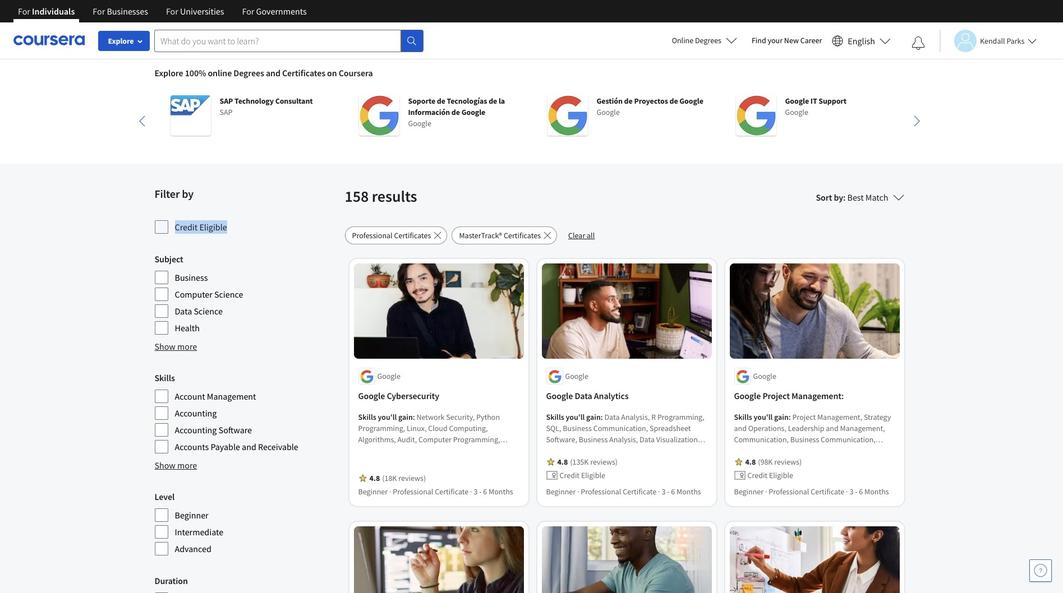 Task type: locate. For each thing, give the bounding box(es) containing it.
professional down 4.8 (98k reviews)
[[769, 487, 809, 497]]

data
[[175, 306, 192, 317], [575, 391, 592, 402]]

2 horizontal spatial google image
[[736, 95, 776, 136]]

2 skills you'll gain : from the left
[[546, 413, 604, 423]]

0 vertical spatial more
[[177, 341, 197, 352]]

reviews) right "(18k"
[[398, 474, 426, 484]]

explore left 100%
[[155, 67, 183, 79]]

0 horizontal spatial eligible
[[199, 222, 227, 233]]

1 accounting from the top
[[175, 408, 217, 419]]

4.8 left (135k
[[557, 457, 568, 468]]

0 vertical spatial accounting
[[175, 408, 217, 419]]

skills you'll gain : for cybersecurity
[[358, 413, 417, 423]]

de right "gestión"
[[624, 96, 633, 106]]

credit down filter by
[[175, 222, 198, 233]]

certificates left on
[[282, 67, 325, 79]]

2 horizontal spatial 4.8
[[745, 457, 756, 468]]

0 horizontal spatial beginner · professional certificate · 3 - 6 months
[[358, 487, 513, 497]]

1 · from the left
[[389, 487, 391, 497]]

skills you'll gain : down project
[[734, 413, 792, 423]]

2 gain from the left
[[586, 413, 601, 423]]

reviews) right (98k
[[774, 457, 802, 468]]

2 horizontal spatial certificates
[[504, 231, 541, 241]]

4 · from the left
[[658, 487, 660, 497]]

reviews) right (135k
[[590, 457, 618, 468]]

support
[[819, 96, 847, 106]]

you'll
[[378, 413, 397, 423], [566, 413, 585, 423], [754, 413, 773, 423]]

months for google data analytics
[[677, 487, 701, 497]]

reviews)
[[590, 457, 618, 468], [774, 457, 802, 468], [398, 474, 426, 484]]

1 vertical spatial explore
[[155, 67, 183, 79]]

credit down (135k
[[560, 471, 580, 481]]

0 vertical spatial degrees
[[695, 35, 721, 45]]

·
[[389, 487, 391, 497], [470, 487, 472, 497], [577, 487, 579, 497], [658, 487, 660, 497], [765, 487, 767, 497], [846, 487, 848, 497]]

help center image
[[1034, 564, 1047, 578]]

1 horizontal spatial 3
[[662, 487, 665, 497]]

professional down '158 results'
[[352, 231, 392, 241]]

0 horizontal spatial certificate
[[435, 487, 469, 497]]

explore
[[108, 36, 134, 46], [155, 67, 183, 79]]

for for individuals
[[18, 6, 30, 17]]

4.8 left (98k
[[745, 457, 756, 468]]

sort by : best match
[[816, 192, 888, 203]]

credit eligible
[[175, 222, 227, 233], [560, 471, 605, 481], [747, 471, 793, 481]]

4 for from the left
[[242, 6, 254, 17]]

1 horizontal spatial eligible
[[581, 471, 605, 481]]

show for accounts payable and receivable
[[155, 460, 176, 471]]

0 horizontal spatial 3
[[474, 487, 478, 497]]

sap image
[[170, 95, 211, 136]]

1 horizontal spatial explore
[[155, 67, 183, 79]]

and
[[266, 67, 280, 79], [242, 441, 256, 453]]

0 horizontal spatial reviews)
[[398, 474, 426, 484]]

science up data science at the bottom left of page
[[214, 289, 243, 300]]

coursera
[[339, 67, 373, 79]]

4.8 for management:
[[745, 457, 756, 468]]

degrees right online
[[695, 35, 721, 45]]

sort
[[816, 192, 832, 203]]

certificates right mastertrack®
[[504, 231, 541, 241]]

2 beginner · professional certificate · 3 - 6 months from the left
[[546, 487, 701, 497]]

3 months from the left
[[864, 487, 889, 497]]

6 for google data analytics
[[671, 487, 675, 497]]

0 vertical spatial show
[[155, 341, 176, 352]]

2 you'll from the left
[[566, 413, 585, 423]]

1 gain from the left
[[398, 413, 413, 423]]

skills up "account"
[[155, 372, 175, 384]]

professional down 4.8 (18k reviews)
[[393, 487, 433, 497]]

skills down google project management:
[[734, 413, 752, 423]]

158 results
[[345, 186, 417, 206]]

2 show from the top
[[155, 460, 176, 471]]

2 horizontal spatial credit eligible
[[747, 471, 793, 481]]

2 horizontal spatial skills you'll gain :
[[734, 413, 792, 423]]

0 vertical spatial show more button
[[155, 340, 197, 353]]

science
[[214, 289, 243, 300], [194, 306, 223, 317]]

0 horizontal spatial and
[[242, 441, 256, 453]]

google cybersecurity
[[358, 391, 439, 402]]

gestión de proyectos de google google
[[597, 96, 703, 117]]

de
[[437, 96, 445, 106], [489, 96, 497, 106], [624, 96, 633, 106], [669, 96, 678, 106], [451, 107, 460, 117]]

businesses
[[107, 6, 148, 17]]

skills for google data analytics
[[546, 413, 564, 423]]

beginner · professional certificate · 3 - 6 months down 4.8 (135k reviews)
[[546, 487, 701, 497]]

-
[[479, 487, 482, 497], [667, 487, 670, 497], [855, 487, 857, 497]]

accounting
[[175, 408, 217, 419], [175, 425, 217, 436]]

you'll down google data analytics
[[566, 413, 585, 423]]

: left best
[[843, 192, 846, 203]]

beginner · professional certificate · 3 - 6 months down 4.8 (18k reviews)
[[358, 487, 513, 497]]

1 vertical spatial sap
[[220, 107, 233, 117]]

you'll down google cybersecurity
[[378, 413, 397, 423]]

and down what do you want to learn? text box
[[266, 67, 280, 79]]

2 6 from the left
[[671, 487, 675, 497]]

4.8 (18k reviews)
[[369, 474, 426, 484]]

by for filter
[[182, 187, 194, 201]]

1 you'll from the left
[[378, 413, 397, 423]]

1 vertical spatial accounting
[[175, 425, 217, 436]]

0 horizontal spatial certificates
[[282, 67, 325, 79]]

0 horizontal spatial explore
[[108, 36, 134, 46]]

degrees
[[695, 35, 721, 45], [234, 67, 264, 79]]

2 horizontal spatial 6
[[859, 487, 863, 497]]

on
[[327, 67, 337, 79]]

science for data science
[[194, 306, 223, 317]]

show
[[155, 341, 176, 352], [155, 460, 176, 471]]

0 vertical spatial show more
[[155, 341, 197, 352]]

0 horizontal spatial by
[[182, 187, 194, 201]]

1 horizontal spatial skills you'll gain :
[[546, 413, 604, 423]]

skills you'll gain : down google cybersecurity
[[358, 413, 417, 423]]

accounting down "account"
[[175, 408, 217, 419]]

1 google image from the left
[[359, 95, 399, 136]]

de down tecnologías
[[451, 107, 460, 117]]

show more button
[[155, 340, 197, 353], [155, 459, 197, 472]]

credit eligible down (135k
[[560, 471, 605, 481]]

3
[[474, 487, 478, 497], [662, 487, 665, 497], [849, 487, 853, 497]]

show more down health
[[155, 341, 197, 352]]

gain down google data analytics
[[586, 413, 601, 423]]

certificates for professional certificates
[[394, 231, 431, 241]]

: for google data analytics
[[601, 413, 603, 423]]

gain for project
[[774, 413, 789, 423]]

and inside skills group
[[242, 441, 256, 453]]

skills down google data analytics
[[546, 413, 564, 423]]

explore button
[[98, 31, 150, 51]]

credit down (98k
[[747, 471, 767, 481]]

5 · from the left
[[765, 487, 767, 497]]

3 6 from the left
[[859, 487, 863, 497]]

6 for google project management:
[[859, 487, 863, 497]]

1 horizontal spatial -
[[667, 487, 670, 497]]

more down health
[[177, 341, 197, 352]]

0 horizontal spatial google image
[[359, 95, 399, 136]]

science for computer science
[[214, 289, 243, 300]]

beginner · professional certificate · 3 - 6 months for google data analytics
[[546, 487, 701, 497]]

2 horizontal spatial eligible
[[769, 471, 793, 481]]

: down analytics
[[601, 413, 603, 423]]

credit eligible for google project management:
[[747, 471, 793, 481]]

0 vertical spatial and
[[266, 67, 280, 79]]

skills you'll gain : down google data analytics
[[546, 413, 604, 423]]

online degrees button
[[663, 28, 746, 53]]

información
[[408, 107, 450, 117]]

google
[[679, 96, 703, 106], [785, 96, 809, 106], [461, 107, 485, 117], [597, 107, 620, 117], [785, 107, 808, 117], [408, 118, 431, 128], [377, 372, 400, 382], [565, 372, 588, 382], [753, 372, 776, 382], [358, 391, 385, 402], [546, 391, 573, 402], [734, 391, 761, 402]]

2 months from the left
[[677, 487, 701, 497]]

eligible down 4.8 (135k reviews)
[[581, 471, 605, 481]]

1 show from the top
[[155, 341, 176, 352]]

for universities
[[166, 6, 224, 17]]

1 6 from the left
[[483, 487, 487, 497]]

show up "level"
[[155, 460, 176, 471]]

1 horizontal spatial 4.8
[[557, 457, 568, 468]]

find your new career
[[752, 35, 822, 45]]

explore inside 'popup button'
[[108, 36, 134, 46]]

(135k
[[570, 457, 589, 468]]

1 horizontal spatial certificates
[[394, 231, 431, 241]]

1 horizontal spatial certificate
[[623, 487, 656, 497]]

certificate for google data analytics
[[623, 487, 656, 497]]

you'll for data
[[566, 413, 585, 423]]

0 horizontal spatial -
[[479, 487, 482, 497]]

by right filter
[[182, 187, 194, 201]]

more down accounts
[[177, 460, 197, 471]]

1 show more button from the top
[[155, 340, 197, 353]]

1 horizontal spatial beginner · professional certificate · 3 - 6 months
[[546, 487, 701, 497]]

for left businesses
[[93, 6, 105, 17]]

1 horizontal spatial credit
[[560, 471, 580, 481]]

0 horizontal spatial 6
[[483, 487, 487, 497]]

2 horizontal spatial beginner · professional certificate · 3 - 6 months
[[734, 487, 889, 497]]

3 - from the left
[[855, 487, 857, 497]]

1 horizontal spatial gain
[[586, 413, 601, 423]]

explore down for businesses
[[108, 36, 134, 46]]

1 beginner · professional certificate · 3 - 6 months from the left
[[358, 487, 513, 497]]

1 vertical spatial science
[[194, 306, 223, 317]]

1 3 from the left
[[474, 487, 478, 497]]

show more for health
[[155, 341, 197, 352]]

for left universities
[[166, 6, 178, 17]]

beginner up intermediate
[[175, 510, 209, 521]]

for left individuals
[[18, 6, 30, 17]]

health
[[175, 323, 200, 334]]

intermediate
[[175, 527, 223, 538]]

accounting up accounts
[[175, 425, 217, 436]]

1 show more from the top
[[155, 341, 197, 352]]

2 show more button from the top
[[155, 459, 197, 472]]

1 vertical spatial show more
[[155, 460, 197, 471]]

beginner · professional certificate · 3 - 6 months
[[358, 487, 513, 497], [546, 487, 701, 497], [734, 487, 889, 497]]

3 google image from the left
[[736, 95, 776, 136]]

computer science
[[175, 289, 243, 300]]

data left analytics
[[575, 391, 592, 402]]

2 horizontal spatial certificate
[[811, 487, 844, 497]]

certificates inside "mastertrack® certificates" button
[[504, 231, 541, 241]]

0 vertical spatial explore
[[108, 36, 134, 46]]

for left governments
[[242, 6, 254, 17]]

0 vertical spatial data
[[175, 306, 192, 317]]

credit eligible down 4.8 (98k reviews)
[[747, 471, 793, 481]]

2 google image from the left
[[547, 95, 588, 136]]

1 horizontal spatial you'll
[[566, 413, 585, 423]]

reviews) for analytics
[[590, 457, 618, 468]]

3 for from the left
[[166, 6, 178, 17]]

show for health
[[155, 341, 176, 352]]

you'll down project
[[754, 413, 773, 423]]

: down google project management:
[[789, 413, 791, 423]]

gain for data
[[586, 413, 601, 423]]

2 horizontal spatial credit
[[747, 471, 767, 481]]

credit eligible down filter by
[[175, 222, 227, 233]]

1 horizontal spatial by
[[834, 192, 843, 203]]

2 sap from the top
[[220, 107, 233, 117]]

by for sort
[[834, 192, 843, 203]]

3 skills you'll gain : from the left
[[734, 413, 792, 423]]

business
[[175, 272, 208, 283]]

science down computer science
[[194, 306, 223, 317]]

6
[[483, 487, 487, 497], [671, 487, 675, 497], [859, 487, 863, 497]]

degrees up technology
[[234, 67, 264, 79]]

1 for from the left
[[18, 6, 30, 17]]

3 3 from the left
[[849, 487, 853, 497]]

skills for google cybersecurity
[[358, 413, 376, 423]]

2 certificate from the left
[[623, 487, 656, 497]]

google image for información
[[359, 95, 399, 136]]

eligible for google project management:
[[769, 471, 793, 481]]

google image
[[359, 95, 399, 136], [547, 95, 588, 136], [736, 95, 776, 136]]

1 horizontal spatial google image
[[547, 95, 588, 136]]

2 - from the left
[[667, 487, 670, 497]]

1 vertical spatial show
[[155, 460, 176, 471]]

None search field
[[154, 29, 424, 52]]

0 horizontal spatial months
[[489, 487, 513, 497]]

google project management: link
[[734, 390, 895, 403]]

2 horizontal spatial -
[[855, 487, 857, 497]]

2 for from the left
[[93, 6, 105, 17]]

analytics
[[594, 391, 629, 402]]

1 horizontal spatial data
[[575, 391, 592, 402]]

show more button down accounts
[[155, 459, 197, 472]]

accounting for accounting software
[[175, 425, 217, 436]]

eligible for google data analytics
[[581, 471, 605, 481]]

0 horizontal spatial skills you'll gain :
[[358, 413, 417, 423]]

0 horizontal spatial data
[[175, 306, 192, 317]]

show more down accounts
[[155, 460, 197, 471]]

2 3 from the left
[[662, 487, 665, 497]]

1 skills you'll gain : from the left
[[358, 413, 417, 423]]

1 horizontal spatial reviews)
[[590, 457, 618, 468]]

1 horizontal spatial 6
[[671, 487, 675, 497]]

governments
[[256, 6, 307, 17]]

3 you'll from the left
[[754, 413, 773, 423]]

1 more from the top
[[177, 341, 197, 352]]

certificates inside professional certificates button
[[394, 231, 431, 241]]

de up información
[[437, 96, 445, 106]]

1 horizontal spatial degrees
[[695, 35, 721, 45]]

1 - from the left
[[479, 487, 482, 497]]

1 vertical spatial data
[[575, 391, 592, 402]]

2 horizontal spatial 3
[[849, 487, 853, 497]]

2 accounting from the top
[[175, 425, 217, 436]]

google image for google
[[547, 95, 588, 136]]

for governments
[[242, 6, 307, 17]]

credit eligible for google data analytics
[[560, 471, 605, 481]]

certificate for google project management:
[[811, 487, 844, 497]]

and down software
[[242, 441, 256, 453]]

skills
[[155, 372, 175, 384], [358, 413, 376, 423], [546, 413, 564, 423], [734, 413, 752, 423]]

1 vertical spatial show more button
[[155, 459, 197, 472]]

eligible down 4.8 (98k reviews)
[[769, 471, 793, 481]]

show more button for health
[[155, 340, 197, 353]]

2 show more from the top
[[155, 460, 197, 471]]

all
[[587, 231, 595, 241]]

1 horizontal spatial credit eligible
[[560, 471, 605, 481]]

certificates
[[282, 67, 325, 79], [394, 231, 431, 241], [504, 231, 541, 241]]

sap right sap 'image'
[[220, 107, 233, 117]]

0 vertical spatial sap
[[220, 96, 233, 106]]

0 horizontal spatial you'll
[[378, 413, 397, 423]]

account management
[[175, 391, 256, 402]]

months
[[489, 487, 513, 497], [677, 487, 701, 497], [864, 487, 889, 497]]

3 beginner · professional certificate · 3 - 6 months from the left
[[734, 487, 889, 497]]

gain down project
[[774, 413, 789, 423]]

skills you'll gain :
[[358, 413, 417, 423], [546, 413, 604, 423], [734, 413, 792, 423]]

: down cybersecurity
[[413, 413, 415, 423]]

158
[[345, 186, 369, 206]]

1 horizontal spatial months
[[677, 487, 701, 497]]

level group
[[155, 490, 338, 556]]

1 vertical spatial and
[[242, 441, 256, 453]]

skills down google cybersecurity
[[358, 413, 376, 423]]

gain down google cybersecurity
[[398, 413, 413, 423]]

4.8 left "(18k"
[[369, 474, 380, 484]]

data up health
[[175, 306, 192, 317]]

sap left technology
[[220, 96, 233, 106]]

2 more from the top
[[177, 460, 197, 471]]

by right sort
[[834, 192, 843, 203]]

show more button down health
[[155, 340, 197, 353]]

show notifications image
[[912, 36, 925, 50]]

2 horizontal spatial months
[[864, 487, 889, 497]]

0 horizontal spatial degrees
[[234, 67, 264, 79]]

3 certificate from the left
[[811, 487, 844, 497]]

months for google project management:
[[864, 487, 889, 497]]

2 horizontal spatial you'll
[[754, 413, 773, 423]]

duration group
[[155, 574, 338, 593]]

1 vertical spatial degrees
[[234, 67, 264, 79]]

certificates down "results"
[[394, 231, 431, 241]]

3 gain from the left
[[774, 413, 789, 423]]

individuals
[[32, 6, 75, 17]]

0 vertical spatial science
[[214, 289, 243, 300]]

show down health
[[155, 341, 176, 352]]

eligible up business
[[199, 222, 227, 233]]

accounts
[[175, 441, 209, 453]]

beginner · professional certificate · 3 - 6 months down 4.8 (98k reviews)
[[734, 487, 889, 497]]

2 horizontal spatial gain
[[774, 413, 789, 423]]

0 horizontal spatial gain
[[398, 413, 413, 423]]

eligible
[[199, 222, 227, 233], [581, 471, 605, 481], [769, 471, 793, 481]]

2 horizontal spatial reviews)
[[774, 457, 802, 468]]

:
[[843, 192, 846, 203], [413, 413, 415, 423], [601, 413, 603, 423], [789, 413, 791, 423]]

more
[[177, 341, 197, 352], [177, 460, 197, 471]]

online degrees
[[672, 35, 721, 45]]

1 vertical spatial more
[[177, 460, 197, 471]]



Task type: describe. For each thing, give the bounding box(es) containing it.
: for google project management:
[[789, 413, 791, 423]]

account
[[175, 391, 205, 402]]

accounting software
[[175, 425, 252, 436]]

skills for google project management:
[[734, 413, 752, 423]]

match
[[865, 192, 888, 203]]

professional inside button
[[352, 231, 392, 241]]

banner navigation
[[9, 0, 316, 22]]

english button
[[828, 22, 895, 59]]

kendall
[[980, 36, 1005, 46]]

(98k
[[758, 457, 773, 468]]

1 horizontal spatial and
[[266, 67, 280, 79]]

- for google project management:
[[855, 487, 857, 497]]

gain for cybersecurity
[[398, 413, 413, 423]]

beginner inside level group
[[175, 510, 209, 521]]

3 for google data analytics
[[662, 487, 665, 497]]

professional down 4.8 (135k reviews)
[[581, 487, 621, 497]]

technology
[[235, 96, 274, 106]]

google data analytics link
[[546, 390, 707, 403]]

project
[[763, 391, 790, 402]]

mastertrack®
[[459, 231, 502, 241]]

google project management:
[[734, 391, 844, 402]]

professional certificates
[[352, 231, 431, 241]]

explore for explore 100% online degrees and certificates on coursera
[[155, 67, 183, 79]]

proyectos
[[634, 96, 668, 106]]

filter by
[[155, 187, 194, 201]]

0 horizontal spatial credit eligible
[[175, 222, 227, 233]]

receivable
[[258, 441, 298, 453]]

1 sap from the top
[[220, 96, 233, 106]]

for for businesses
[[93, 6, 105, 17]]

advanced
[[175, 544, 211, 555]]

for for governments
[[242, 6, 254, 17]]

universities
[[180, 6, 224, 17]]

3 for google project management:
[[849, 487, 853, 497]]

filter
[[155, 187, 180, 201]]

data inside subject group
[[175, 306, 192, 317]]

skills inside group
[[155, 372, 175, 384]]

show more for accounts payable and receivable
[[155, 460, 197, 471]]

4.8 for analytics
[[557, 457, 568, 468]]

(18k
[[382, 474, 397, 484]]

kendall parks
[[980, 36, 1025, 46]]

sap technology consultant sap
[[220, 96, 313, 117]]

you'll for project
[[754, 413, 773, 423]]

career
[[800, 35, 822, 45]]

explore 100% online degrees and certificates on coursera
[[155, 67, 373, 79]]

data inside google data analytics link
[[575, 391, 592, 402]]

data science
[[175, 306, 223, 317]]

clear all button
[[562, 227, 601, 245]]

results
[[372, 186, 417, 206]]

for individuals
[[18, 6, 75, 17]]

0 horizontal spatial credit
[[175, 222, 198, 233]]

for for universities
[[166, 6, 178, 17]]

beginner down (135k
[[546, 487, 576, 497]]

la
[[499, 96, 505, 106]]

level
[[155, 491, 175, 503]]

2 · from the left
[[470, 487, 472, 497]]

What do you want to learn? text field
[[154, 29, 401, 52]]

0 horizontal spatial 4.8
[[369, 474, 380, 484]]

skills group
[[155, 371, 338, 454]]

parks
[[1007, 36, 1025, 46]]

soporte de tecnologías de la información de google google
[[408, 96, 505, 128]]

tecnologías
[[447, 96, 487, 106]]

de right 'proyectos'
[[669, 96, 678, 106]]

show more button for accounts payable and receivable
[[155, 459, 197, 472]]

for businesses
[[93, 6, 148, 17]]

4.8 (98k reviews)
[[745, 457, 802, 468]]

1 months from the left
[[489, 487, 513, 497]]

cybersecurity
[[387, 391, 439, 402]]

clear all
[[568, 231, 595, 241]]

1 certificate from the left
[[435, 487, 469, 497]]

it
[[810, 96, 817, 106]]

google it support google
[[785, 96, 847, 117]]

: for google cybersecurity
[[413, 413, 415, 423]]

google data analytics
[[546, 391, 629, 402]]

google cybersecurity link
[[358, 390, 519, 403]]

beginner · professional certificate · 3 - 6 months for google project management:
[[734, 487, 889, 497]]

clear
[[568, 231, 585, 241]]

online
[[672, 35, 693, 45]]

subject group
[[155, 252, 338, 335]]

credit for google project management:
[[747, 471, 767, 481]]

subject
[[155, 254, 183, 265]]

online
[[208, 67, 232, 79]]

certificates for mastertrack® certificates
[[504, 231, 541, 241]]

accounts payable and receivable
[[175, 441, 298, 453]]

reviews) for management:
[[774, 457, 802, 468]]

computer
[[175, 289, 213, 300]]

accounting for accounting
[[175, 408, 217, 419]]

3 · from the left
[[577, 487, 579, 497]]

professional certificates button
[[345, 227, 447, 245]]

you'll for cybersecurity
[[378, 413, 397, 423]]

english
[[848, 35, 875, 46]]

skills you'll gain : for data
[[546, 413, 604, 423]]

payable
[[211, 441, 240, 453]]

credit for google data analytics
[[560, 471, 580, 481]]

more for health
[[177, 341, 197, 352]]

new
[[784, 35, 799, 45]]

4.8 (135k reviews)
[[557, 457, 618, 468]]

6 · from the left
[[846, 487, 848, 497]]

find your new career link
[[746, 34, 828, 48]]

software
[[219, 425, 252, 436]]

explore for explore
[[108, 36, 134, 46]]

more for accounts payable and receivable
[[177, 460, 197, 471]]

beginner down "(18k"
[[358, 487, 388, 497]]

gestión
[[597, 96, 623, 106]]

management
[[207, 391, 256, 402]]

find
[[752, 35, 766, 45]]

your
[[768, 35, 783, 45]]

coursera image
[[13, 32, 85, 50]]

management:
[[792, 391, 844, 402]]

degrees inside popup button
[[695, 35, 721, 45]]

- for google data analytics
[[667, 487, 670, 497]]

100%
[[185, 67, 206, 79]]

soporte
[[408, 96, 435, 106]]

de left la
[[489, 96, 497, 106]]

mastertrack® certificates button
[[452, 227, 557, 245]]

beginner down (98k
[[734, 487, 764, 497]]

mastertrack® certificates
[[459, 231, 541, 241]]

consultant
[[275, 96, 313, 106]]

duration
[[155, 576, 188, 587]]

skills you'll gain : for project
[[734, 413, 792, 423]]

best
[[847, 192, 864, 203]]

kendall parks button
[[940, 29, 1037, 52]]



Task type: vqa. For each thing, say whether or not it's contained in the screenshot.
Certificates to the middle
yes



